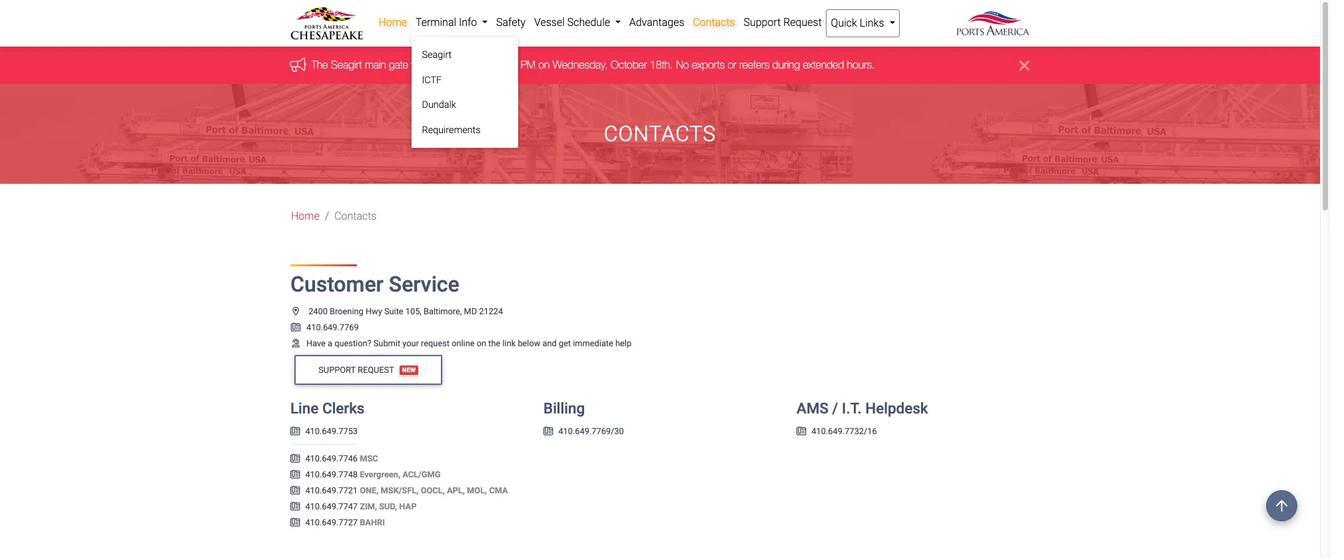 Task type: vqa. For each thing, say whether or not it's contained in the screenshot.
AM corresponding to Pool
no



Task type: describe. For each thing, give the bounding box(es) containing it.
exports
[[692, 59, 725, 71]]

will
[[412, 59, 424, 71]]

link
[[503, 338, 516, 348]]

terminal
[[416, 16, 456, 29]]

question?
[[334, 338, 371, 348]]

2 extended from the left
[[803, 59, 844, 71]]

suite
[[384, 306, 403, 316]]

msc
[[360, 454, 378, 464]]

phone office image for 410.649.7748
[[290, 471, 300, 480]]

the seagirt main gate will be extended to 5:30 pm on wednesday, october 18th.  no exports or reefers during extended hours.
[[312, 59, 875, 71]]

be
[[427, 59, 439, 71]]

1 extended from the left
[[442, 59, 483, 71]]

1 horizontal spatial support
[[744, 16, 781, 29]]

and
[[543, 338, 557, 348]]

quick
[[831, 17, 857, 29]]

pm
[[521, 59, 536, 71]]

online
[[452, 338, 475, 348]]

410.649.7746 msc
[[305, 454, 378, 464]]

customer
[[290, 272, 384, 297]]

seagirt inside alert
[[331, 59, 362, 71]]

phone office image for 410.649.7769/30
[[544, 428, 553, 436]]

have
[[306, 338, 326, 348]]

hwy
[[366, 306, 382, 316]]

have a question? submit your request online on the link below and get immediate help link
[[290, 338, 632, 348]]

helpdesk
[[865, 400, 928, 417]]

dundalk
[[422, 99, 456, 111]]

to
[[486, 59, 494, 71]]

0 vertical spatial support request
[[744, 16, 822, 29]]

410.649.7769/30 link
[[544, 426, 624, 436]]

410.649.7769
[[306, 322, 359, 332]]

october
[[611, 59, 647, 71]]

ams
[[797, 400, 829, 417]]

new
[[402, 366, 416, 374]]

zim,
[[360, 502, 377, 512]]

hap
[[399, 502, 417, 512]]

phone office image for 410.649.7769
[[290, 324, 301, 332]]

2400 broening hwy suite 105, baltimore, md 21224 link
[[290, 306, 503, 316]]

requirements link
[[417, 118, 513, 143]]

safety
[[496, 16, 526, 29]]

410.649.7732/16
[[812, 426, 877, 436]]

terminal info
[[416, 16, 480, 29]]

phone office image for 410.649.7732/16
[[797, 428, 806, 436]]

a
[[328, 338, 332, 348]]

help
[[615, 338, 632, 348]]

phone office image left 410.649.7746
[[290, 455, 300, 464]]

2 vertical spatial contacts
[[334, 210, 377, 223]]

2400 broening hwy suite 105, baltimore, md 21224
[[309, 306, 503, 316]]

the
[[312, 59, 328, 71]]

md
[[464, 306, 477, 316]]

410.649.7769 link
[[290, 322, 359, 332]]

410.649.7721
[[305, 486, 358, 496]]

2400
[[309, 306, 328, 316]]

advantages link
[[625, 9, 689, 36]]

msk/sfl,
[[381, 486, 419, 496]]

service
[[389, 272, 459, 297]]

sud,
[[379, 502, 397, 512]]

410.649.7748
[[305, 470, 358, 480]]

410.649.7747
[[305, 502, 358, 512]]

safety link
[[492, 9, 530, 36]]

410.649.7746
[[305, 454, 358, 464]]

0 vertical spatial home link
[[374, 9, 411, 36]]

i.t.
[[842, 400, 862, 417]]

get
[[559, 338, 571, 348]]

customer service
[[290, 272, 459, 297]]

1 horizontal spatial seagirt
[[422, 49, 452, 61]]

one,
[[360, 486, 379, 496]]

vessel schedule link
[[530, 9, 625, 36]]

during
[[773, 59, 800, 71]]

wednesday,
[[553, 59, 608, 71]]

home for left home link
[[291, 210, 320, 223]]

410.649.7748 evergreen, acl/gmg
[[305, 470, 441, 480]]

phone office image for 410.649.7753
[[290, 428, 300, 436]]

links
[[860, 17, 884, 29]]

vessel
[[534, 16, 565, 29]]

request
[[421, 338, 450, 348]]



Task type: locate. For each thing, give the bounding box(es) containing it.
extended right during
[[803, 59, 844, 71]]

1 horizontal spatial support request
[[744, 16, 822, 29]]

1 vertical spatial home link
[[291, 209, 320, 225]]

phone office image down billing
[[544, 428, 553, 436]]

support request up during
[[744, 16, 822, 29]]

vessel schedule
[[534, 16, 613, 29]]

support down a
[[319, 365, 356, 375]]

0 horizontal spatial home link
[[291, 209, 320, 225]]

on left the the
[[477, 338, 486, 348]]

0 vertical spatial request
[[783, 16, 822, 29]]

4 phone office image from the top
[[290, 503, 300, 512]]

0 vertical spatial support
[[744, 16, 781, 29]]

hours.
[[847, 59, 875, 71]]

ictf link
[[417, 68, 513, 93]]

105,
[[405, 306, 422, 316]]

support up reefers
[[744, 16, 781, 29]]

2 phone office image from the top
[[290, 471, 300, 480]]

phone office image for 410.649.7727
[[290, 519, 300, 528]]

apl,
[[447, 486, 465, 496]]

phone office image for 410.649.7721
[[290, 487, 300, 496]]

evergreen,
[[360, 470, 400, 480]]

contacts link
[[689, 9, 739, 36]]

seagirt up ictf
[[422, 49, 452, 61]]

have a question? submit your request online on the link below and get immediate help
[[306, 338, 632, 348]]

1 vertical spatial on
[[477, 338, 486, 348]]

extended left the to
[[442, 59, 483, 71]]

phone office image left 410.649.7727
[[290, 519, 300, 528]]

on right pm
[[539, 59, 550, 71]]

410.649.7747 zim, sud, hap
[[305, 502, 417, 512]]

main
[[365, 59, 386, 71]]

baltimore,
[[424, 306, 462, 316]]

on inside the seagirt main gate will be extended to 5:30 pm on wednesday, october 18th.  no exports or reefers during extended hours. alert
[[539, 59, 550, 71]]

request left quick
[[783, 16, 822, 29]]

phone office image for 410.649.7747
[[290, 503, 300, 512]]

quick links
[[831, 17, 887, 29]]

410.649.7727 bahri
[[305, 518, 385, 528]]

the
[[488, 338, 500, 348]]

0 horizontal spatial seagirt
[[331, 59, 362, 71]]

info
[[459, 16, 477, 29]]

advantages
[[629, 16, 684, 29]]

1 horizontal spatial request
[[783, 16, 822, 29]]

1 vertical spatial request
[[358, 365, 394, 375]]

user headset image
[[290, 340, 301, 348]]

on
[[539, 59, 550, 71], [477, 338, 486, 348]]

acl/gmg
[[402, 470, 441, 480]]

phone office image
[[290, 324, 301, 332], [544, 428, 553, 436], [797, 428, 806, 436], [290, 455, 300, 464]]

18th.
[[650, 59, 673, 71]]

1 vertical spatial home
[[291, 210, 320, 223]]

support
[[744, 16, 781, 29], [319, 365, 356, 375]]

1 horizontal spatial extended
[[803, 59, 844, 71]]

1 vertical spatial contacts
[[604, 121, 716, 147]]

quick links link
[[826, 9, 900, 37]]

410.649.7732/16 link
[[797, 426, 877, 436]]

1 phone office image from the top
[[290, 428, 300, 436]]

support request link
[[739, 9, 826, 36]]

ictf
[[422, 74, 442, 86]]

0 horizontal spatial request
[[358, 365, 394, 375]]

phone office image down ams
[[797, 428, 806, 436]]

phone office image inside 410.649.7769 'link'
[[290, 324, 301, 332]]

phone office image down "line"
[[290, 428, 300, 436]]

go to top image
[[1266, 490, 1298, 522]]

410.649.7769/30
[[558, 426, 624, 436]]

0 vertical spatial on
[[539, 59, 550, 71]]

or
[[728, 59, 737, 71]]

line clerks
[[290, 400, 365, 417]]

0 horizontal spatial home
[[291, 210, 320, 223]]

map marker alt image
[[290, 308, 301, 316]]

home link
[[374, 9, 411, 36], [291, 209, 320, 225]]

0 vertical spatial contacts
[[693, 16, 735, 29]]

21224
[[479, 306, 503, 316]]

phone office image left 410.649.7748
[[290, 471, 300, 480]]

your
[[402, 338, 419, 348]]

oocl,
[[421, 486, 445, 496]]

1 horizontal spatial home
[[379, 16, 407, 29]]

broening
[[330, 306, 364, 316]]

5:30
[[497, 59, 518, 71]]

below
[[518, 338, 540, 348]]

1 vertical spatial support
[[319, 365, 356, 375]]

close image
[[1020, 58, 1030, 74]]

requirements
[[422, 124, 481, 136]]

phone office image left 410.649.7747
[[290, 503, 300, 512]]

line
[[290, 400, 319, 417]]

terminal info link
[[411, 9, 492, 36]]

immediate
[[573, 338, 613, 348]]

410.649.7753
[[305, 426, 358, 436]]

submit
[[374, 338, 400, 348]]

phone office image up the user headset icon
[[290, 324, 301, 332]]

mol,
[[467, 486, 487, 496]]

0 horizontal spatial support
[[319, 365, 356, 375]]

410.649.7721 one, msk/sfl, oocl, apl, mol, cma
[[305, 486, 508, 496]]

410.649.7727
[[305, 518, 358, 528]]

phone office image inside 410.649.7769/30 link
[[544, 428, 553, 436]]

ams / i.t. helpdesk
[[797, 400, 928, 417]]

dundalk link
[[417, 93, 513, 118]]

3 phone office image from the top
[[290, 487, 300, 496]]

gate
[[389, 59, 409, 71]]

0 horizontal spatial extended
[[442, 59, 483, 71]]

0 vertical spatial home
[[379, 16, 407, 29]]

phone office image inside 410.649.7753 link
[[290, 428, 300, 436]]

bullhorn image
[[290, 57, 312, 72]]

request down submit
[[358, 365, 394, 375]]

billing
[[544, 400, 585, 417]]

0 horizontal spatial on
[[477, 338, 486, 348]]

support request
[[744, 16, 822, 29], [319, 365, 394, 375]]

contacts
[[693, 16, 735, 29], [604, 121, 716, 147], [334, 210, 377, 223]]

the seagirt main gate will be extended to 5:30 pm on wednesday, october 18th.  no exports or reefers during extended hours. link
[[312, 59, 875, 71]]

1 vertical spatial support request
[[319, 365, 394, 375]]

cma
[[489, 486, 508, 496]]

the seagirt main gate will be extended to 5:30 pm on wednesday, october 18th.  no exports or reefers during extended hours. alert
[[0, 47, 1320, 84]]

reefers
[[740, 59, 770, 71]]

1 horizontal spatial home link
[[374, 9, 411, 36]]

/
[[832, 400, 838, 417]]

bahri
[[360, 518, 385, 528]]

phone office image inside 410.649.7732/16 link
[[797, 428, 806, 436]]

phone office image left "410.649.7721"
[[290, 487, 300, 496]]

request
[[783, 16, 822, 29], [358, 365, 394, 375]]

1 horizontal spatial on
[[539, 59, 550, 71]]

support request down question?
[[319, 365, 394, 375]]

410.649.7753 link
[[290, 426, 358, 436]]

home
[[379, 16, 407, 29], [291, 210, 320, 223]]

clerks
[[322, 400, 365, 417]]

5 phone office image from the top
[[290, 519, 300, 528]]

0 horizontal spatial support request
[[319, 365, 394, 375]]

phone office image
[[290, 428, 300, 436], [290, 471, 300, 480], [290, 487, 300, 496], [290, 503, 300, 512], [290, 519, 300, 528]]

home for the top home link
[[379, 16, 407, 29]]

seagirt right the
[[331, 59, 362, 71]]

seagirt link
[[417, 43, 513, 68]]



